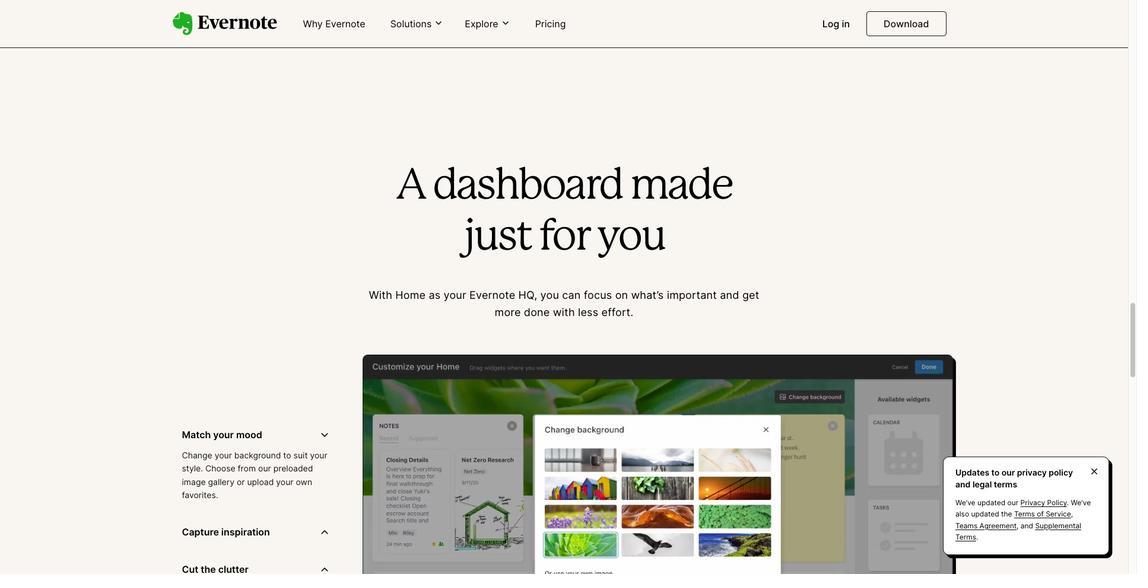 Task type: describe. For each thing, give the bounding box(es) containing it.
agreement
[[980, 522, 1017, 530]]

0 horizontal spatial evernote
[[325, 18, 365, 30]]

get
[[743, 289, 759, 302]]

preloaded
[[273, 464, 313, 474]]

effort.
[[602, 306, 634, 319]]

your inside with home as your evernote hq, you can focus on what's important and get more done with less effort.
[[444, 289, 466, 302]]

and inside with home as your evernote hq, you can focus on what's important and get more done with less effort.
[[720, 289, 739, 302]]

you inside the a dashboard made just for you
[[597, 218, 665, 258]]

your down preloaded
[[276, 477, 294, 487]]

hq,
[[519, 289, 537, 302]]

a
[[396, 166, 425, 207]]

as
[[429, 289, 441, 302]]

log
[[823, 18, 840, 30]]

explore button
[[461, 17, 514, 30]]

why
[[303, 18, 323, 30]]

log in
[[823, 18, 850, 30]]

match
[[182, 429, 211, 441]]

. for . we've also updated the
[[1067, 499, 1069, 508]]

0 vertical spatial updated
[[978, 499, 1006, 508]]

download
[[884, 18, 929, 30]]

what's
[[631, 289, 664, 302]]

log in link
[[815, 13, 857, 36]]

teams agreement link
[[956, 522, 1017, 530]]

scratch-pad screen image
[[534, 0, 868, 66]]

own
[[296, 477, 312, 487]]

updates to our privacy policy and legal terms
[[956, 468, 1073, 490]]

with home as your evernote hq, you can focus on what's important and get more done with less effort.
[[369, 289, 759, 319]]

supplemental terms link
[[956, 522, 1081, 542]]

focus
[[584, 289, 612, 302]]

with
[[553, 306, 575, 319]]

more
[[495, 306, 521, 319]]

why evernote
[[303, 18, 365, 30]]

suit
[[294, 450, 308, 460]]

solutions button
[[387, 17, 447, 30]]

inspiration
[[221, 527, 270, 539]]

change your background to suit your style. choose from our preloaded image gallery or upload your own favorites.
[[182, 450, 327, 500]]

and inside terms of service , teams agreement , and
[[1021, 522, 1033, 530]]

choose
[[205, 464, 235, 474]]

supplemental terms
[[956, 522, 1081, 542]]

download link
[[867, 11, 946, 36]]

solutions
[[390, 18, 432, 30]]

can
[[562, 289, 581, 302]]

for
[[539, 218, 590, 258]]

match mood image
[[362, 355, 956, 575]]

updates
[[956, 468, 990, 478]]

and inside updates to our privacy policy and legal terms
[[956, 479, 971, 490]]

or
[[237, 477, 245, 487]]

background
[[234, 450, 281, 460]]

terms
[[994, 479, 1017, 490]]

our inside 'change your background to suit your style. choose from our preloaded image gallery or upload your own favorites.'
[[258, 464, 271, 474]]

privacy policy link
[[1021, 499, 1067, 508]]

of
[[1037, 510, 1044, 519]]

explore
[[465, 18, 498, 30]]

capture
[[182, 527, 219, 539]]

the
[[1001, 510, 1012, 519]]

terms inside terms of service , teams agreement , and
[[1014, 510, 1035, 519]]



Task type: vqa. For each thing, say whether or not it's contained in the screenshot.
from
yes



Task type: locate. For each thing, give the bounding box(es) containing it.
terms down teams
[[956, 533, 976, 542]]

0 horizontal spatial .
[[976, 533, 978, 542]]

our up the
[[1008, 499, 1019, 508]]

evernote logo image
[[172, 12, 277, 36]]

change
[[182, 450, 212, 460]]

,
[[1071, 510, 1073, 519], [1017, 522, 1019, 530]]

we've
[[956, 499, 976, 508], [1071, 499, 1091, 508]]

image
[[182, 477, 206, 487]]

pricing
[[535, 18, 566, 30]]

terms inside supplemental terms
[[956, 533, 976, 542]]

evernote inside with home as your evernote hq, you can focus on what's important and get more done with less effort.
[[470, 289, 515, 302]]

to inside updates to our privacy policy and legal terms
[[992, 468, 1000, 478]]

1 vertical spatial you
[[541, 289, 559, 302]]

evernote up more
[[470, 289, 515, 302]]

important
[[667, 289, 717, 302]]

from
[[238, 464, 256, 474]]

on
[[615, 289, 628, 302]]

your
[[444, 289, 466, 302], [213, 429, 234, 441], [215, 450, 232, 460], [310, 450, 327, 460], [276, 477, 294, 487]]

mood
[[236, 429, 262, 441]]

2 vertical spatial and
[[1021, 522, 1033, 530]]

you up done
[[541, 289, 559, 302]]

0 horizontal spatial ,
[[1017, 522, 1019, 530]]

our inside updates to our privacy policy and legal terms
[[1002, 468, 1015, 478]]

updated up the
[[978, 499, 1006, 508]]

0 horizontal spatial terms
[[956, 533, 976, 542]]

our for updates
[[1002, 468, 1015, 478]]

1 vertical spatial ,
[[1017, 522, 1019, 530]]

to left the suit
[[283, 450, 291, 460]]

our up terms
[[1002, 468, 1015, 478]]

0 vertical spatial ,
[[1071, 510, 1073, 519]]

upload
[[247, 477, 274, 487]]

0 vertical spatial to
[[283, 450, 291, 460]]

your right the as
[[444, 289, 466, 302]]

, up supplemental
[[1071, 510, 1073, 519]]

terms of service link
[[1014, 510, 1071, 519]]

and down updates
[[956, 479, 971, 490]]

and down . we've also updated the
[[1021, 522, 1033, 530]]

2 we've from the left
[[1071, 499, 1091, 508]]

1 horizontal spatial and
[[956, 479, 971, 490]]

service
[[1046, 510, 1071, 519]]

to
[[283, 450, 291, 460], [992, 468, 1000, 478]]

1 we've from the left
[[956, 499, 976, 508]]

you
[[597, 218, 665, 258], [541, 289, 559, 302]]

teams
[[956, 522, 978, 530]]

0 horizontal spatial to
[[283, 450, 291, 460]]

why evernote link
[[296, 13, 373, 36]]

in
[[842, 18, 850, 30]]

1 vertical spatial updated
[[971, 510, 999, 519]]

our up upload
[[258, 464, 271, 474]]

done
[[524, 306, 550, 319]]

0 vertical spatial .
[[1067, 499, 1069, 508]]

just
[[463, 218, 532, 258]]

1 horizontal spatial to
[[992, 468, 1000, 478]]

policy
[[1049, 468, 1073, 478]]

your right the suit
[[310, 450, 327, 460]]

1 horizontal spatial evernote
[[470, 289, 515, 302]]

.
[[1067, 499, 1069, 508], [976, 533, 978, 542]]

0 horizontal spatial you
[[541, 289, 559, 302]]

. inside . we've also updated the
[[1067, 499, 1069, 508]]

gallery
[[208, 477, 234, 487]]

0 horizontal spatial and
[[720, 289, 739, 302]]

. down teams agreement "link" at right bottom
[[976, 533, 978, 542]]

1 horizontal spatial terms
[[1014, 510, 1035, 519]]

home
[[395, 289, 426, 302]]

match your mood
[[182, 429, 262, 441]]

our for we've
[[1008, 499, 1019, 508]]

and left get
[[720, 289, 739, 302]]

. up service
[[1067, 499, 1069, 508]]

with
[[369, 289, 392, 302]]

your left mood
[[213, 429, 234, 441]]

to up terms
[[992, 468, 1000, 478]]

style.
[[182, 464, 203, 474]]

your up choose
[[215, 450, 232, 460]]

1 horizontal spatial we've
[[1071, 499, 1091, 508]]

and
[[720, 289, 739, 302], [956, 479, 971, 490], [1021, 522, 1033, 530]]

a dashboard made just for you
[[396, 166, 732, 258]]

also
[[956, 510, 969, 519]]

. for .
[[976, 533, 978, 542]]

terms down privacy
[[1014, 510, 1035, 519]]

updated inside . we've also updated the
[[971, 510, 999, 519]]

you up on
[[597, 218, 665, 258]]

1 vertical spatial evernote
[[470, 289, 515, 302]]

2 horizontal spatial and
[[1021, 522, 1033, 530]]

you inside with home as your evernote hq, you can focus on what's important and get more done with less effort.
[[541, 289, 559, 302]]

updated
[[978, 499, 1006, 508], [971, 510, 999, 519]]

made
[[630, 166, 732, 207]]

dashboard
[[433, 166, 623, 207]]

1 horizontal spatial you
[[597, 218, 665, 258]]

terms
[[1014, 510, 1035, 519], [956, 533, 976, 542]]

0 vertical spatial you
[[597, 218, 665, 258]]

favorites.
[[182, 490, 218, 500]]

1 vertical spatial and
[[956, 479, 971, 490]]

evernote right why
[[325, 18, 365, 30]]

1 vertical spatial .
[[976, 533, 978, 542]]

, down . we've also updated the
[[1017, 522, 1019, 530]]

1 vertical spatial to
[[992, 468, 1000, 478]]

1 horizontal spatial .
[[1067, 499, 1069, 508]]

0 vertical spatial and
[[720, 289, 739, 302]]

we've updated our privacy policy
[[956, 499, 1067, 508]]

policy
[[1047, 499, 1067, 508]]

0 vertical spatial evernote
[[325, 18, 365, 30]]

we've up also
[[956, 499, 976, 508]]

our
[[258, 464, 271, 474], [1002, 468, 1015, 478], [1008, 499, 1019, 508]]

less
[[578, 306, 598, 319]]

we've inside . we've also updated the
[[1071, 499, 1091, 508]]

. we've also updated the
[[956, 499, 1091, 519]]

legal
[[973, 479, 992, 490]]

0 horizontal spatial we've
[[956, 499, 976, 508]]

1 horizontal spatial ,
[[1071, 510, 1073, 519]]

1 vertical spatial terms
[[956, 533, 976, 542]]

evernote
[[325, 18, 365, 30], [470, 289, 515, 302]]

pricing link
[[528, 13, 573, 36]]

supplemental
[[1035, 522, 1081, 530]]

privacy
[[1017, 468, 1047, 478]]

updated up teams agreement "link" at right bottom
[[971, 510, 999, 519]]

we've right the policy
[[1071, 499, 1091, 508]]

capture inspiration
[[182, 527, 270, 539]]

0 vertical spatial terms
[[1014, 510, 1035, 519]]

to inside 'change your background to suit your style. choose from our preloaded image gallery or upload your own favorites.'
[[283, 450, 291, 460]]

privacy
[[1021, 499, 1045, 508]]

terms of service , teams agreement , and
[[956, 510, 1073, 530]]



